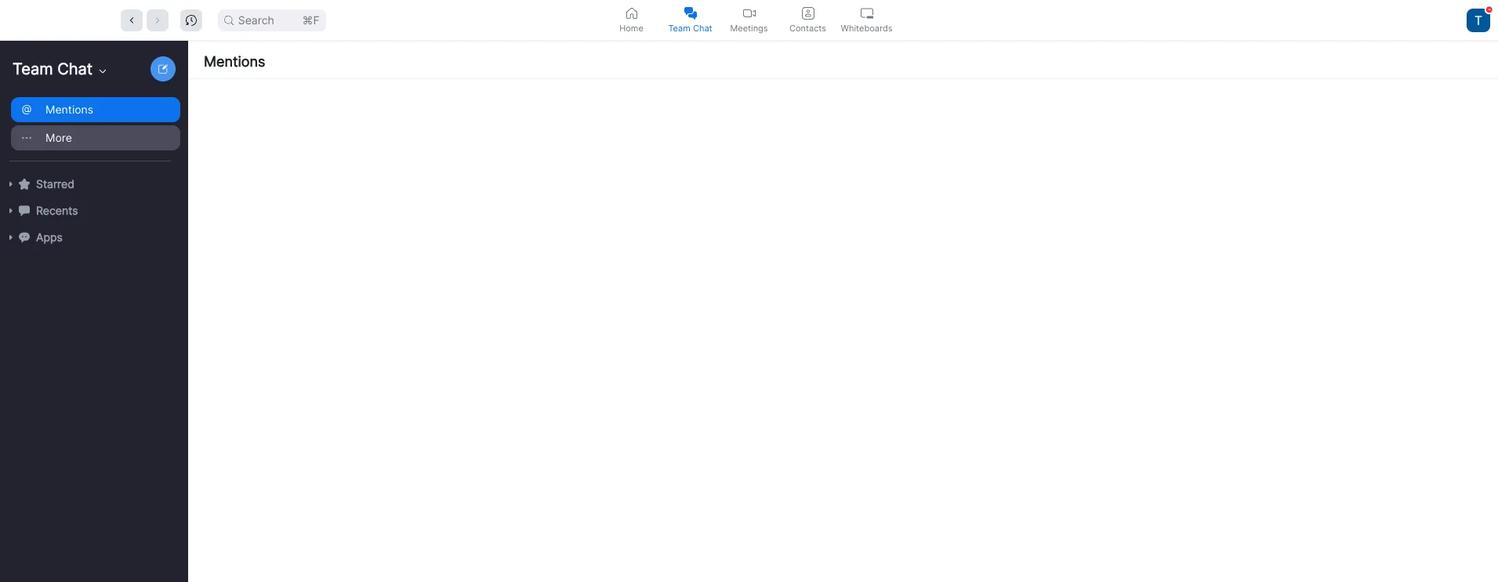 Task type: vqa. For each thing, say whether or not it's contained in the screenshot.
Phone "link"
no



Task type: describe. For each thing, give the bounding box(es) containing it.
meetings button
[[720, 0, 779, 40]]

search
[[238, 13, 274, 26]]

chevron left small image
[[126, 15, 137, 25]]

⌘f
[[302, 13, 320, 26]]

whiteboards button
[[838, 0, 896, 40]]

star image
[[19, 179, 30, 190]]

history image
[[186, 15, 197, 25]]

triangle right image for starred
[[6, 180, 16, 189]]

chatbot image
[[19, 232, 30, 243]]

contacts
[[790, 22, 827, 33]]

whiteboard small image
[[861, 7, 873, 19]]

recents
[[36, 204, 78, 217]]

1 vertical spatial chat
[[57, 60, 93, 78]]

triangle right image for apps
[[6, 233, 16, 242]]

group inside "tree"
[[0, 96, 180, 162]]

whiteboards
[[841, 22, 893, 33]]

chat inside button
[[693, 22, 712, 33]]

meetings
[[730, 22, 768, 33]]

tree containing mentions
[[0, 94, 185, 267]]

triangle right image for starred
[[6, 180, 16, 189]]

1 vertical spatial team chat
[[13, 60, 93, 78]]

home
[[620, 22, 644, 33]]

mentions inside button
[[45, 103, 93, 116]]

tab list containing home
[[602, 0, 896, 40]]

1 horizontal spatial mentions
[[204, 53, 265, 70]]

home button
[[602, 0, 661, 40]]

team chat button
[[661, 0, 720, 40]]

triangle right image for apps
[[6, 233, 16, 242]]

history image
[[186, 15, 197, 25]]

contacts button
[[779, 0, 838, 40]]

profile contact image
[[802, 7, 814, 19]]

more
[[45, 131, 72, 144]]



Task type: locate. For each thing, give the bounding box(es) containing it.
mentions button
[[11, 96, 180, 123]]

0 horizontal spatial mentions
[[45, 103, 93, 116]]

magnifier image
[[224, 15, 234, 25], [224, 15, 234, 25]]

triangle right image left chat image
[[6, 206, 16, 216]]

tree
[[0, 94, 185, 267]]

home small image
[[625, 7, 638, 19], [625, 7, 638, 19]]

team inside team chat button
[[668, 22, 691, 33]]

group containing mentions
[[0, 96, 180, 162]]

1 horizontal spatial team
[[668, 22, 691, 33]]

triangle right image left star image
[[6, 180, 16, 189]]

team chat inside team chat button
[[668, 22, 712, 33]]

1 vertical spatial triangle right image
[[6, 206, 16, 216]]

triangle right image left star image
[[6, 180, 16, 189]]

0 vertical spatial chat
[[693, 22, 712, 33]]

tab list
[[602, 0, 896, 40]]

0 vertical spatial triangle right image
[[6, 180, 16, 189]]

1 vertical spatial team
[[13, 60, 53, 78]]

more button
[[11, 125, 180, 151]]

0 vertical spatial mentions
[[204, 53, 265, 70]]

group
[[0, 96, 180, 162]]

team chat up mentions button on the left of page
[[13, 60, 93, 78]]

profile contact image
[[802, 7, 814, 19]]

list
[[188, 79, 1499, 583]]

1 vertical spatial mentions
[[45, 103, 93, 116]]

chat image
[[19, 205, 30, 216]]

chat up mentions button on the left of page
[[57, 60, 93, 78]]

0 vertical spatial triangle right image
[[6, 180, 16, 189]]

chat left meetings
[[693, 22, 712, 33]]

1 horizontal spatial chat
[[693, 22, 712, 33]]

team chat image
[[684, 7, 697, 19], [684, 7, 697, 19]]

chat image
[[19, 205, 30, 216]]

triangle right image left chat image
[[6, 206, 16, 216]]

1 triangle right image from the top
[[6, 180, 16, 189]]

team up more at left top
[[13, 60, 53, 78]]

0 vertical spatial team
[[668, 22, 691, 33]]

3 triangle right image from the top
[[6, 233, 16, 242]]

0 horizontal spatial chat
[[57, 60, 93, 78]]

1 horizontal spatial team chat
[[668, 22, 712, 33]]

mentions up more at left top
[[45, 103, 93, 116]]

2 vertical spatial triangle right image
[[6, 233, 16, 242]]

chatbot image
[[19, 232, 30, 243]]

video on image
[[743, 7, 756, 19]]

whiteboard small image
[[861, 7, 873, 19]]

triangle right image left chatbot image
[[6, 233, 16, 242]]

mentions
[[204, 53, 265, 70], [45, 103, 93, 116]]

triangle right image
[[6, 180, 16, 189], [6, 206, 16, 216], [6, 233, 16, 242]]

3 triangle right image from the top
[[6, 233, 16, 242]]

recents tree item
[[6, 198, 180, 224]]

star image
[[19, 179, 30, 190]]

triangle right image
[[6, 180, 16, 189], [6, 206, 16, 216], [6, 233, 16, 242]]

video on image
[[743, 7, 756, 19]]

1 vertical spatial triangle right image
[[6, 206, 16, 216]]

0 horizontal spatial team
[[13, 60, 53, 78]]

apps tree item
[[6, 224, 180, 251]]

team chat
[[668, 22, 712, 33], [13, 60, 93, 78]]

0 vertical spatial team chat
[[668, 22, 712, 33]]

0 horizontal spatial team chat
[[13, 60, 93, 78]]

2 triangle right image from the top
[[6, 206, 16, 216]]

starred
[[36, 177, 74, 191]]

1 triangle right image from the top
[[6, 180, 16, 189]]

team chat left meetings
[[668, 22, 712, 33]]

starred tree item
[[6, 171, 180, 198]]

triangle right image left chatbot image
[[6, 233, 16, 242]]

team
[[668, 22, 691, 33], [13, 60, 53, 78]]

2 triangle right image from the top
[[6, 206, 16, 216]]

mentions down search
[[204, 53, 265, 70]]

avatar image
[[1467, 8, 1491, 32]]

team right home on the top left
[[668, 22, 691, 33]]

2 vertical spatial triangle right image
[[6, 233, 16, 242]]

apps
[[36, 231, 63, 244]]

chevron down small image
[[97, 65, 109, 78], [97, 65, 109, 78]]

chevron left small image
[[126, 15, 137, 25]]

chat
[[693, 22, 712, 33], [57, 60, 93, 78]]

new image
[[158, 64, 168, 74], [158, 64, 168, 74]]

do not disturb image
[[1487, 6, 1493, 12], [1487, 6, 1493, 12]]



